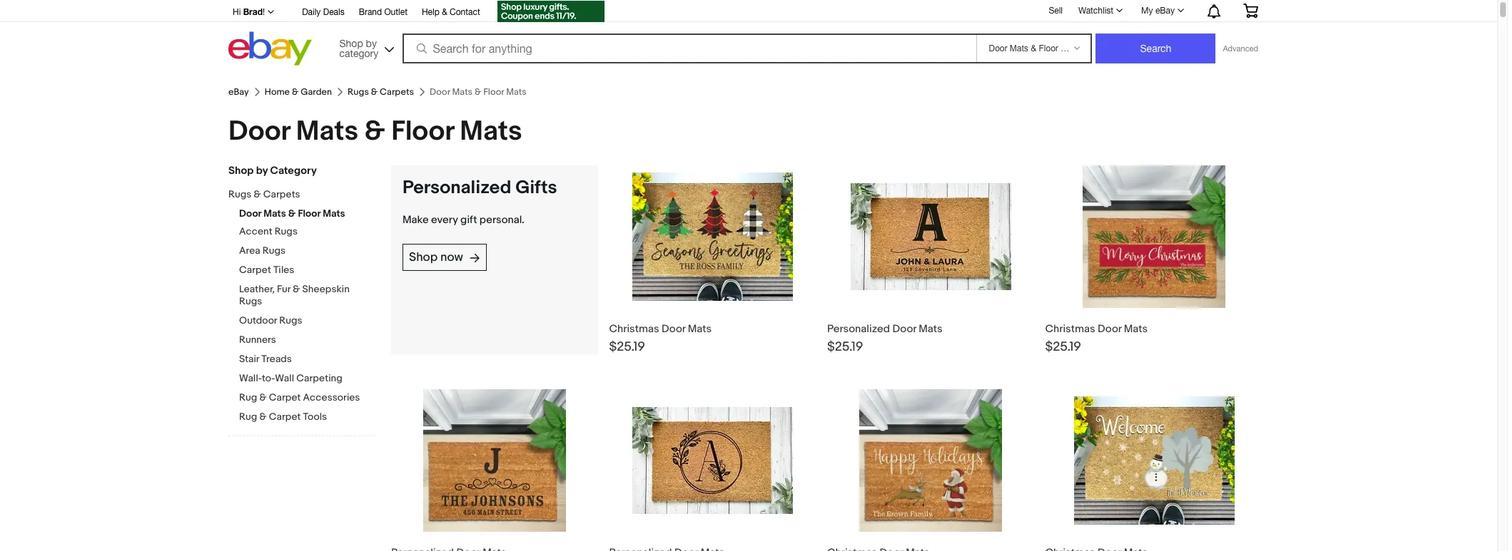 Task type: locate. For each thing, give the bounding box(es) containing it.
sell
[[1049, 5, 1063, 15]]

shop inside personalized gifts make every gift personal. element
[[409, 251, 438, 265]]

christmas door mats image
[[1083, 166, 1226, 308], [633, 173, 793, 301], [860, 390, 1003, 533], [1074, 397, 1235, 526]]

personalized gifts
[[403, 177, 557, 199]]

shop down deals
[[340, 37, 363, 49]]

help & contact link
[[422, 5, 480, 21]]

deals
[[323, 7, 345, 17]]

shop for shop by category
[[228, 164, 254, 178]]

door
[[228, 115, 290, 149], [239, 208, 261, 220], [662, 323, 686, 336], [893, 323, 917, 336], [1098, 323, 1122, 336]]

0 horizontal spatial carpets
[[263, 189, 300, 201]]

2 horizontal spatial personalized door mats image
[[851, 184, 1011, 291]]

rugs & carpets link down the category on the left top of the page
[[228, 189, 364, 202]]

christmas
[[609, 323, 659, 336], [1046, 323, 1096, 336]]

rugs down shop by category
[[228, 189, 252, 201]]

0 vertical spatial shop
[[340, 37, 363, 49]]

1 horizontal spatial christmas
[[1046, 323, 1096, 336]]

1 horizontal spatial $25.19
[[828, 340, 864, 356]]

2 christmas from the left
[[1046, 323, 1096, 336]]

rugs & carpets link up door mats & floor mats
[[348, 86, 414, 98]]

my
[[1142, 6, 1154, 16]]

brand
[[359, 7, 382, 17]]

1 horizontal spatial carpets
[[380, 86, 414, 98]]

brand outlet
[[359, 7, 408, 17]]

0 horizontal spatial christmas door mats $25.19
[[609, 323, 712, 356]]

1 vertical spatial by
[[256, 164, 268, 178]]

0 vertical spatial personalized
[[403, 177, 512, 199]]

0 vertical spatial floor
[[391, 115, 454, 149]]

1 vertical spatial floor
[[298, 208, 321, 220]]

1 horizontal spatial christmas door mats $25.19
[[1046, 323, 1148, 356]]

none submit inside shop by category banner
[[1096, 34, 1216, 64]]

1 vertical spatial carpet
[[269, 392, 301, 404]]

floor
[[391, 115, 454, 149], [298, 208, 321, 220]]

rugs
[[348, 86, 369, 98], [228, 189, 252, 201], [275, 226, 298, 238], [263, 245, 286, 257], [239, 296, 262, 308], [279, 315, 302, 327]]

door inside rugs & carpets door mats & floor mats accent rugs area rugs carpet tiles leather, fur & sheepskin rugs outdoor rugs runners stair treads wall-to-wall carpeting rug & carpet accessories rug & carpet tools
[[239, 208, 261, 220]]

floor down rugs & carpets
[[391, 115, 454, 149]]

by
[[366, 37, 377, 49], [256, 164, 268, 178]]

shop now
[[409, 251, 463, 265]]

outdoor rugs link
[[239, 315, 375, 328]]

rug & carpet accessories link
[[239, 392, 375, 406]]

1 vertical spatial personalized
[[828, 323, 890, 336]]

1 rug from the top
[[239, 392, 257, 404]]

0 horizontal spatial christmas
[[609, 323, 659, 336]]

my ebay
[[1142, 6, 1175, 16]]

rugs & carpets door mats & floor mats accent rugs area rugs carpet tiles leather, fur & sheepskin rugs outdoor rugs runners stair treads wall-to-wall carpeting rug & carpet accessories rug & carpet tools
[[228, 189, 360, 423]]

0 horizontal spatial personalized door mats image
[[423, 390, 566, 533]]

1 horizontal spatial by
[[366, 37, 377, 49]]

ebay left home
[[228, 86, 249, 98]]

by down "brand"
[[366, 37, 377, 49]]

now
[[441, 251, 463, 265]]

2 christmas door mats $25.19 from the left
[[1046, 323, 1148, 356]]

0 horizontal spatial personalized
[[403, 177, 512, 199]]

personalized door mats $25.19
[[828, 323, 943, 356]]

home & garden link
[[265, 86, 332, 98]]

0 vertical spatial carpets
[[380, 86, 414, 98]]

carpet up leather,
[[239, 264, 271, 276]]

personalized inside personalized door mats $25.19
[[828, 323, 890, 336]]

leather, fur & sheepskin rugs link
[[239, 283, 375, 309]]

1 horizontal spatial floor
[[391, 115, 454, 149]]

2 vertical spatial shop
[[409, 251, 438, 265]]

1 horizontal spatial personalized
[[828, 323, 890, 336]]

None submit
[[1096, 34, 1216, 64]]

carpets
[[380, 86, 414, 98], [263, 189, 300, 201]]

1 horizontal spatial ebay
[[1156, 6, 1175, 16]]

help
[[422, 7, 440, 17]]

hi brad !
[[233, 6, 265, 17]]

garden
[[301, 86, 332, 98]]

shop inside the shop by category
[[340, 37, 363, 49]]

personal.
[[480, 213, 525, 227]]

1 vertical spatial carpets
[[263, 189, 300, 201]]

carpet tiles link
[[239, 264, 375, 278]]

1 horizontal spatial shop
[[340, 37, 363, 49]]

area rugs link
[[239, 245, 375, 258]]

shop by category banner
[[225, 0, 1270, 69]]

personalized door mats image
[[851, 184, 1011, 291], [423, 390, 566, 533], [633, 408, 793, 515]]

mats
[[296, 115, 358, 149], [460, 115, 522, 149], [264, 208, 286, 220], [323, 208, 345, 220], [688, 323, 712, 336], [919, 323, 943, 336], [1124, 323, 1148, 336]]

gifts
[[516, 177, 557, 199]]

carpet
[[239, 264, 271, 276], [269, 392, 301, 404], [269, 411, 301, 423]]

category
[[340, 47, 379, 59]]

carpet down rug & carpet accessories link
[[269, 411, 301, 423]]

ebay
[[1156, 6, 1175, 16], [228, 86, 249, 98]]

ebay right my on the top
[[1156, 6, 1175, 16]]

carpets inside rugs & carpets door mats & floor mats accent rugs area rugs carpet tiles leather, fur & sheepskin rugs outdoor rugs runners stair treads wall-to-wall carpeting rug & carpet accessories rug & carpet tools
[[263, 189, 300, 201]]

make
[[403, 213, 429, 227]]

0 vertical spatial rug
[[239, 392, 257, 404]]

carpeting
[[297, 373, 343, 385]]

1 $25.19 from the left
[[609, 340, 645, 356]]

0 vertical spatial by
[[366, 37, 377, 49]]

rugs up tiles
[[263, 245, 286, 257]]

rug
[[239, 392, 257, 404], [239, 411, 257, 423]]

carpets for rugs & carpets door mats & floor mats accent rugs area rugs carpet tiles leather, fur & sheepskin rugs outdoor rugs runners stair treads wall-to-wall carpeting rug & carpet accessories rug & carpet tools
[[263, 189, 300, 201]]

carpets down shop by category
[[263, 189, 300, 201]]

advanced link
[[1216, 34, 1266, 63]]

2 $25.19 from the left
[[828, 340, 864, 356]]

leather,
[[239, 283, 275, 296]]

shop left now
[[409, 251, 438, 265]]

carpet down wall
[[269, 392, 301, 404]]

0 horizontal spatial by
[[256, 164, 268, 178]]

!
[[263, 7, 265, 17]]

floor up 'accent rugs' link at the top left of page
[[298, 208, 321, 220]]

ebay link
[[228, 86, 249, 98]]

0 vertical spatial ebay
[[1156, 6, 1175, 16]]

by for category
[[366, 37, 377, 49]]

mats inside personalized door mats $25.19
[[919, 323, 943, 336]]

fur
[[277, 283, 291, 296]]

make every gift personal.
[[403, 213, 525, 227]]

0 horizontal spatial shop
[[228, 164, 254, 178]]

personalized
[[403, 177, 512, 199], [828, 323, 890, 336]]

shop left the category on the left top of the page
[[228, 164, 254, 178]]

2 horizontal spatial $25.19
[[1046, 340, 1082, 356]]

0 horizontal spatial $25.19
[[609, 340, 645, 356]]

runners
[[239, 334, 276, 346]]

carpets up door mats & floor mats
[[380, 86, 414, 98]]

shop
[[340, 37, 363, 49], [228, 164, 254, 178], [409, 251, 438, 265]]

runners link
[[239, 334, 375, 348]]

daily deals link
[[302, 5, 345, 21]]

daily deals
[[302, 7, 345, 17]]

wall-to-wall carpeting link
[[239, 373, 375, 386]]

&
[[442, 7, 448, 17], [292, 86, 299, 98], [371, 86, 378, 98], [365, 115, 385, 149], [254, 189, 261, 201], [288, 208, 296, 220], [293, 283, 300, 296], [259, 392, 267, 404], [259, 411, 267, 423]]

0 horizontal spatial ebay
[[228, 86, 249, 98]]

account navigation
[[225, 0, 1270, 24]]

1 vertical spatial rug
[[239, 411, 257, 423]]

$25.19
[[609, 340, 645, 356], [828, 340, 864, 356], [1046, 340, 1082, 356]]

christmas door mats $25.19
[[609, 323, 712, 356], [1046, 323, 1148, 356]]

personalized gifts make every gift personal. element
[[386, 149, 1270, 552]]

2 horizontal spatial shop
[[409, 251, 438, 265]]

door inside personalized door mats $25.19
[[893, 323, 917, 336]]

by left the category on the left top of the page
[[256, 164, 268, 178]]

0 horizontal spatial floor
[[298, 208, 321, 220]]

personalized for personalized gifts
[[403, 177, 512, 199]]

wall
[[275, 373, 294, 385]]

wall-
[[239, 373, 262, 385]]

shop for shop by category
[[340, 37, 363, 49]]

shop by category
[[340, 37, 379, 59]]

by inside the shop by category
[[366, 37, 377, 49]]

1 vertical spatial shop
[[228, 164, 254, 178]]

rugs up area rugs link
[[275, 226, 298, 238]]

area
[[239, 245, 260, 257]]

rugs & carpets link
[[348, 86, 414, 98], [228, 189, 364, 202]]

gift
[[461, 213, 477, 227]]



Task type: vqa. For each thing, say whether or not it's contained in the screenshot.
the Rugs & Carpets
yes



Task type: describe. For each thing, give the bounding box(es) containing it.
hi
[[233, 7, 241, 17]]

accent rugs link
[[239, 226, 375, 239]]

watchlist
[[1079, 6, 1114, 16]]

my ebay link
[[1134, 2, 1191, 19]]

2 vertical spatial carpet
[[269, 411, 301, 423]]

help & contact
[[422, 7, 480, 17]]

category
[[270, 164, 317, 178]]

by for category
[[256, 164, 268, 178]]

accessories
[[303, 392, 360, 404]]

0 vertical spatial rugs & carpets link
[[348, 86, 414, 98]]

sheepskin
[[302, 283, 350, 296]]

3 $25.19 from the left
[[1046, 340, 1082, 356]]

outlet
[[384, 7, 408, 17]]

Search for anything text field
[[404, 35, 974, 62]]

personalized for personalized door mats $25.19
[[828, 323, 890, 336]]

1 christmas from the left
[[609, 323, 659, 336]]

1 horizontal spatial personalized door mats image
[[633, 408, 793, 515]]

brad
[[243, 6, 263, 17]]

rugs down category at the top
[[348, 86, 369, 98]]

door mats & floor mats
[[228, 115, 522, 149]]

$25.19 inside personalized door mats $25.19
[[828, 340, 864, 356]]

tiles
[[273, 264, 294, 276]]

0 vertical spatial carpet
[[239, 264, 271, 276]]

rug & carpet tools link
[[239, 411, 375, 425]]

sell link
[[1043, 5, 1070, 15]]

rugs up "outdoor"
[[239, 296, 262, 308]]

shop for shop now
[[409, 251, 438, 265]]

accent
[[239, 226, 272, 238]]

tools
[[303, 411, 327, 423]]

to-
[[262, 373, 275, 385]]

stair treads link
[[239, 353, 375, 367]]

every
[[431, 213, 458, 227]]

watchlist link
[[1071, 2, 1130, 19]]

1 christmas door mats $25.19 from the left
[[609, 323, 712, 356]]

advanced
[[1223, 44, 1259, 53]]

ebay inside my ebay link
[[1156, 6, 1175, 16]]

home
[[265, 86, 290, 98]]

home & garden
[[265, 86, 332, 98]]

brand outlet link
[[359, 5, 408, 21]]

contact
[[450, 7, 480, 17]]

outdoor
[[239, 315, 277, 327]]

floor inside rugs & carpets door mats & floor mats accent rugs area rugs carpet tiles leather, fur & sheepskin rugs outdoor rugs runners stair treads wall-to-wall carpeting rug & carpet accessories rug & carpet tools
[[298, 208, 321, 220]]

& inside account navigation
[[442, 7, 448, 17]]

shop by category button
[[333, 32, 397, 62]]

your shopping cart image
[[1243, 4, 1260, 18]]

carpets for rugs & carpets
[[380, 86, 414, 98]]

stair
[[239, 353, 259, 366]]

rugs up runners link
[[279, 315, 302, 327]]

shop now link
[[403, 244, 487, 271]]

treads
[[262, 353, 292, 366]]

rugs & carpets
[[348, 86, 414, 98]]

1 vertical spatial ebay
[[228, 86, 249, 98]]

get the coupon image
[[497, 1, 605, 22]]

daily
[[302, 7, 321, 17]]

1 vertical spatial rugs & carpets link
[[228, 189, 364, 202]]

2 rug from the top
[[239, 411, 257, 423]]

shop by category
[[228, 164, 317, 178]]



